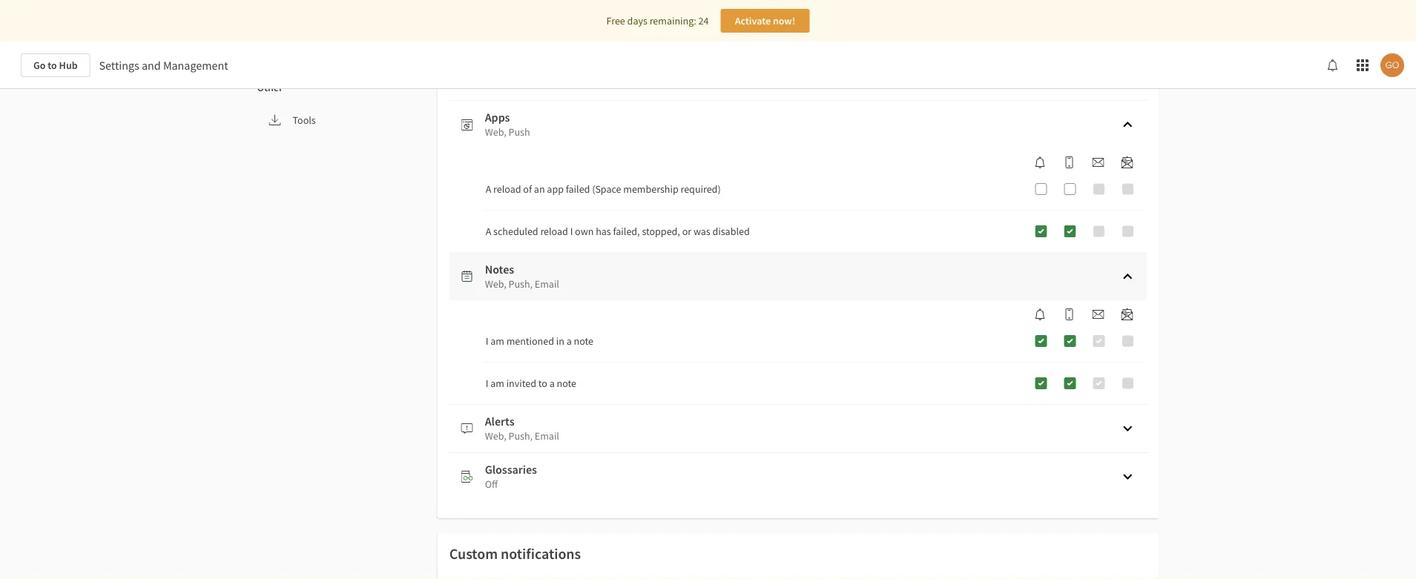 Task type: locate. For each thing, give the bounding box(es) containing it.
1 push notifications in qlik sense mobile element from the top
[[1058, 157, 1081, 168]]

to right the invited
[[538, 377, 547, 390]]

1 vertical spatial reload
[[540, 225, 568, 238]]

1 vertical spatial note
[[557, 377, 576, 390]]

notifications when using qlik sense in a browser element
[[1029, 157, 1052, 168], [1029, 309, 1052, 320]]

a for a reload of an app failed (space membership required)
[[486, 183, 491, 196]]

push, inside notes web, push, email
[[509, 277, 533, 291]]

2 notifications sent to your email image from the top
[[1092, 309, 1104, 320]]

2 web, from the top
[[485, 277, 507, 291]]

i
[[570, 225, 573, 238], [486, 335, 488, 348], [486, 377, 488, 390]]

push notifications in qlik sense mobile element
[[1058, 157, 1081, 168], [1058, 309, 1081, 320]]

note
[[574, 335, 594, 348], [557, 377, 576, 390]]

notifications sent to your email element left notifications bundled in a daily email digest image
[[1086, 157, 1110, 168]]

i for i am invited to a note
[[486, 377, 488, 390]]

push notifications in qlik sense mobile element right notifications when using qlik sense in a browser image
[[1058, 157, 1081, 168]]

a
[[486, 183, 491, 196], [486, 225, 491, 238]]

and
[[142, 58, 161, 73]]

push,
[[509, 277, 533, 291], [509, 430, 533, 443]]

email for notes
[[535, 277, 559, 291]]

note down in
[[557, 377, 576, 390]]

0 vertical spatial notifications when using qlik sense in a browser element
[[1029, 157, 1052, 168]]

push, down notes
[[509, 277, 533, 291]]

am left the invited
[[491, 377, 504, 390]]

1 horizontal spatial to
[[538, 377, 547, 390]]

1 vertical spatial notifications bundled in a daily email digest element
[[1115, 309, 1139, 320]]

0 vertical spatial a
[[567, 335, 572, 348]]

2 vertical spatial i
[[486, 377, 488, 390]]

a right in
[[567, 335, 572, 348]]

of
[[523, 183, 532, 196]]

1 vertical spatial push,
[[509, 430, 533, 443]]

to right go
[[48, 59, 57, 72]]

web, down notes
[[485, 277, 507, 291]]

notifications sent to your email image
[[1092, 157, 1104, 168], [1092, 309, 1104, 320]]

1 notifications when using qlik sense in a browser element from the top
[[1029, 157, 1052, 168]]

1 vertical spatial web,
[[485, 277, 507, 291]]

1 vertical spatial am
[[491, 377, 504, 390]]

web, for apps
[[485, 125, 507, 139]]

reload left own
[[540, 225, 568, 238]]

a left "of" in the top of the page
[[486, 183, 491, 196]]

note right in
[[574, 335, 594, 348]]

2 notifications when using qlik sense in a browser element from the top
[[1029, 309, 1052, 320]]

1 push, from the top
[[509, 277, 533, 291]]

push notifications in qlik sense mobile image for notes
[[1063, 309, 1075, 320]]

2 notifications sent to your email element from the top
[[1086, 309, 1110, 320]]

management
[[163, 58, 228, 73]]

notifications sent to your email image left notifications bundled in a daily email digest icon
[[1092, 309, 1104, 320]]

glossaries
[[485, 462, 537, 477]]

push notifications in qlik sense mobile image for apps
[[1063, 157, 1075, 168]]

am left mentioned
[[491, 335, 504, 348]]

1 web, from the top
[[485, 125, 507, 139]]

2 push, from the top
[[509, 430, 533, 443]]

2 email from the top
[[535, 430, 559, 443]]

1 vertical spatial push notifications in qlik sense mobile element
[[1058, 309, 1081, 320]]

push notifications in qlik sense mobile element right notifications when using qlik sense in a browser icon in the right of the page
[[1058, 309, 1081, 320]]

notifications sent to your email element
[[1086, 157, 1110, 168], [1086, 309, 1110, 320]]

i am mentioned in a note
[[486, 335, 594, 348]]

0 vertical spatial a
[[486, 183, 491, 196]]

2 push notifications in qlik sense mobile image from the top
[[1063, 309, 1075, 320]]

activate
[[735, 14, 771, 27]]

1 am from the top
[[491, 335, 504, 348]]

invited
[[506, 377, 536, 390]]

1 a from the top
[[486, 183, 491, 196]]

0 vertical spatial notifications sent to your email image
[[1092, 157, 1104, 168]]

a left scheduled on the top left of the page
[[486, 225, 491, 238]]

0 vertical spatial push notifications in qlik sense mobile element
[[1058, 157, 1081, 168]]

notifications bundled in a daily email digest element
[[1115, 157, 1139, 168], [1115, 309, 1139, 320]]

web, down "apps"
[[485, 125, 507, 139]]

0 vertical spatial note
[[574, 335, 594, 348]]

1 notifications bundled in a daily email digest element from the top
[[1115, 157, 1139, 168]]

web, inside alerts web, push, email
[[485, 430, 507, 443]]

1 vertical spatial email
[[535, 430, 559, 443]]

email for alerts
[[535, 430, 559, 443]]

scheduled
[[493, 225, 538, 238]]

1 vertical spatial push notifications in qlik sense mobile image
[[1063, 309, 1075, 320]]

activate now! link
[[721, 9, 810, 33]]

3 web, from the top
[[485, 430, 507, 443]]

reload left "of" in the top of the page
[[493, 183, 521, 196]]

web,
[[485, 125, 507, 139], [485, 277, 507, 291], [485, 430, 507, 443]]

am for invited
[[491, 377, 504, 390]]

remaining:
[[650, 14, 696, 27]]

notifications sent to your email element for notes
[[1086, 309, 1110, 320]]

a
[[567, 335, 572, 348], [550, 377, 555, 390]]

0 horizontal spatial a
[[550, 377, 555, 390]]

note for i am invited to a note
[[557, 377, 576, 390]]

alerts web, push, email
[[485, 414, 559, 443]]

email
[[535, 277, 559, 291], [535, 430, 559, 443]]

a for a scheduled reload i own has failed, stopped, or was disabled
[[486, 225, 491, 238]]

push notifications in qlik sense mobile element for apps
[[1058, 157, 1081, 168]]

1 vertical spatial notifications sent to your email element
[[1086, 309, 1110, 320]]

to
[[48, 59, 57, 72], [538, 377, 547, 390]]

2 notifications bundled in a daily email digest element from the top
[[1115, 309, 1139, 320]]

0 vertical spatial push notifications in qlik sense mobile image
[[1063, 157, 1075, 168]]

0 vertical spatial notifications bundled in a daily email digest element
[[1115, 157, 1139, 168]]

web, inside apps web, push
[[485, 125, 507, 139]]

am
[[491, 335, 504, 348], [491, 377, 504, 390]]

stopped,
[[642, 225, 680, 238]]

1 vertical spatial notifications sent to your email image
[[1092, 309, 1104, 320]]

2 vertical spatial web,
[[485, 430, 507, 443]]

email inside notes web, push, email
[[535, 277, 559, 291]]

1 notifications sent to your email element from the top
[[1086, 157, 1110, 168]]

web, down alerts
[[485, 430, 507, 443]]

0 horizontal spatial reload
[[493, 183, 521, 196]]

email inside alerts web, push, email
[[535, 430, 559, 443]]

email up i am mentioned in a note
[[535, 277, 559, 291]]

1 horizontal spatial a
[[567, 335, 572, 348]]

1 vertical spatial notifications when using qlik sense in a browser element
[[1029, 309, 1052, 320]]

push notifications in qlik sense mobile image right notifications when using qlik sense in a browser icon in the right of the page
[[1063, 309, 1075, 320]]

i left mentioned
[[486, 335, 488, 348]]

0 vertical spatial push,
[[509, 277, 533, 291]]

notifications bundled in a daily email digest image
[[1121, 157, 1133, 168]]

go to hub link
[[21, 53, 90, 77]]

notifications sent to your email image left notifications bundled in a daily email digest image
[[1092, 157, 1104, 168]]

failed
[[566, 183, 590, 196]]

1 vertical spatial to
[[538, 377, 547, 390]]

custom notifications main content
[[0, 0, 1416, 579]]

notifications when using qlik sense in a browser element for apps
[[1029, 157, 1052, 168]]

1 vertical spatial a
[[486, 225, 491, 238]]

1 email from the top
[[535, 277, 559, 291]]

notes web, push, email
[[485, 262, 559, 291]]

0 vertical spatial i
[[570, 225, 573, 238]]

push notifications in qlik sense mobile image right notifications when using qlik sense in a browser image
[[1063, 157, 1075, 168]]

0 vertical spatial reload
[[493, 183, 521, 196]]

1 vertical spatial i
[[486, 335, 488, 348]]

push, inside alerts web, push, email
[[509, 430, 533, 443]]

1 push notifications in qlik sense mobile image from the top
[[1063, 157, 1075, 168]]

(space
[[592, 183, 621, 196]]

i left own
[[570, 225, 573, 238]]

was
[[694, 225, 711, 238]]

2 a from the top
[[486, 225, 491, 238]]

push notifications in qlik sense mobile element for notes
[[1058, 309, 1081, 320]]

settings
[[99, 58, 139, 73]]

app
[[547, 183, 564, 196]]

a right the invited
[[550, 377, 555, 390]]

settings and management
[[99, 58, 228, 73]]

reload
[[493, 183, 521, 196], [540, 225, 568, 238]]

notifications sent to your email element left notifications bundled in a daily email digest icon
[[1086, 309, 1110, 320]]

apps web, push
[[485, 110, 530, 139]]

tools
[[293, 114, 316, 127]]

notifications when using qlik sense in a browser element for notes
[[1029, 309, 1052, 320]]

note for i am mentioned in a note
[[574, 335, 594, 348]]

notifications bundled in a daily email digest element for notes
[[1115, 309, 1139, 320]]

gary orlando image
[[1381, 53, 1404, 77]]

i left the invited
[[486, 377, 488, 390]]

i am invited to a note
[[486, 377, 576, 390]]

0 vertical spatial am
[[491, 335, 504, 348]]

push notifications in qlik sense mobile image
[[1063, 157, 1075, 168], [1063, 309, 1075, 320]]

push, down alerts
[[509, 430, 533, 443]]

2 am from the top
[[491, 377, 504, 390]]

notifications bundled in a daily email digest image
[[1121, 309, 1133, 320]]

0 horizontal spatial to
[[48, 59, 57, 72]]

1 horizontal spatial reload
[[540, 225, 568, 238]]

a reload of an app failed (space membership required)
[[486, 183, 721, 196]]

has
[[596, 225, 611, 238]]

2 push notifications in qlik sense mobile element from the top
[[1058, 309, 1081, 320]]

web, inside notes web, push, email
[[485, 277, 507, 291]]

push
[[509, 125, 530, 139]]

email up glossaries
[[535, 430, 559, 443]]

0 vertical spatial web,
[[485, 125, 507, 139]]

notifications sent to your email image for notes
[[1092, 309, 1104, 320]]

disabled
[[713, 225, 750, 238]]

push, for notes
[[509, 277, 533, 291]]

notifications
[[501, 545, 581, 563]]

0 vertical spatial notifications sent to your email element
[[1086, 157, 1110, 168]]

1 notifications sent to your email image from the top
[[1092, 157, 1104, 168]]

0 vertical spatial email
[[535, 277, 559, 291]]

1 vertical spatial a
[[550, 377, 555, 390]]



Task type: describe. For each thing, give the bounding box(es) containing it.
glossaries off
[[485, 462, 537, 491]]

i for i am mentioned in a note
[[486, 335, 488, 348]]

a for in
[[567, 335, 572, 348]]

am for mentioned
[[491, 335, 504, 348]]

a for to
[[550, 377, 555, 390]]

an
[[534, 183, 545, 196]]

off
[[485, 478, 498, 491]]

free
[[607, 14, 625, 27]]

other
[[257, 81, 283, 94]]

notifications bundled in a daily email digest element for apps
[[1115, 157, 1139, 168]]

notes
[[485, 262, 514, 277]]

membership
[[623, 183, 679, 196]]

required)
[[681, 183, 721, 196]]

go to hub
[[33, 59, 78, 72]]

24
[[698, 14, 709, 27]]

hub
[[59, 59, 78, 72]]

tools link
[[257, 105, 426, 135]]

0 vertical spatial to
[[48, 59, 57, 72]]

to inside main content
[[538, 377, 547, 390]]

activate now!
[[735, 14, 795, 27]]

now!
[[773, 14, 795, 27]]

custom notifications
[[449, 545, 581, 563]]

alerts
[[485, 414, 515, 429]]

notifications sent to your email element for apps
[[1086, 157, 1110, 168]]

failed,
[[613, 225, 640, 238]]

apps
[[485, 110, 510, 125]]

go
[[33, 59, 46, 72]]

push, for alerts
[[509, 430, 533, 443]]

web, for alerts
[[485, 430, 507, 443]]

own
[[575, 225, 594, 238]]

notifications when using qlik sense in a browser image
[[1035, 309, 1046, 320]]

mentioned
[[506, 335, 554, 348]]

notifications when using qlik sense in a browser image
[[1035, 157, 1046, 168]]

free days remaining: 24
[[607, 14, 709, 27]]

custom
[[449, 545, 498, 563]]

web, for notes
[[485, 277, 507, 291]]

or
[[682, 225, 691, 238]]

in
[[556, 335, 564, 348]]

days
[[627, 14, 648, 27]]

a scheduled reload i own has failed, stopped, or was disabled
[[486, 225, 750, 238]]

notifications sent to your email image for apps
[[1092, 157, 1104, 168]]



Task type: vqa. For each thing, say whether or not it's contained in the screenshot.
2nd Notifications Bundled In A Daily Email Digest element from the top of the the Custom notifications 'main content'
yes



